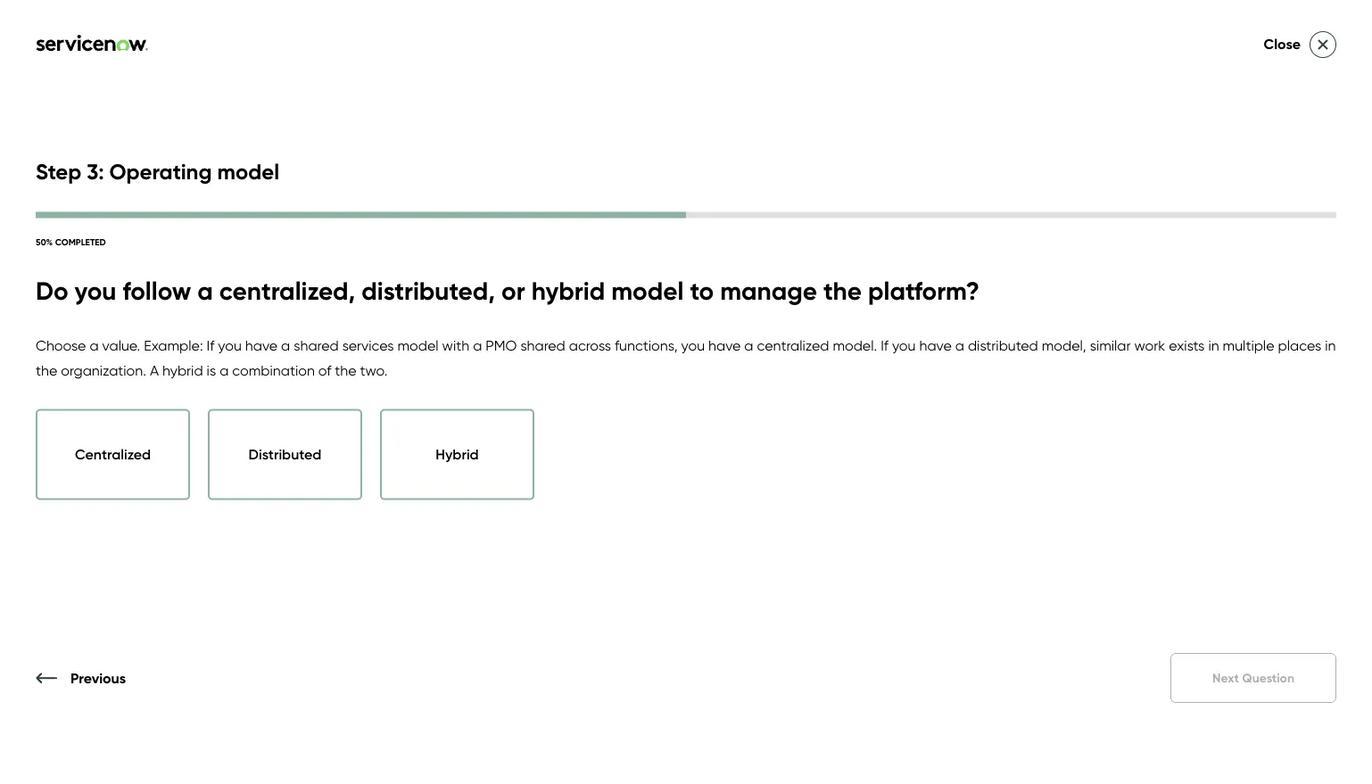 Task type: locate. For each thing, give the bounding box(es) containing it.
centralized
[[757, 337, 830, 354]]

a
[[197, 275, 213, 306], [1342, 335, 1351, 352], [90, 337, 99, 354], [281, 337, 290, 354], [473, 337, 482, 354], [745, 337, 754, 354], [956, 337, 965, 354], [220, 361, 229, 379]]

a left centralized
[[745, 337, 754, 354]]

across
[[569, 337, 611, 354]]

you
[[75, 275, 117, 306], [218, 337, 242, 354], [682, 337, 705, 354], [893, 337, 916, 354]]

0 vertical spatial hybrid
[[532, 275, 605, 306]]

1 horizontal spatial in
[[1326, 337, 1337, 354]]

the down choose
[[36, 361, 57, 379]]

hybrid
[[532, 275, 605, 306], [162, 361, 203, 379]]

a
[[150, 361, 159, 379]]

choose a value.  example: if you have a shared services model with a pmo shared across functions, you have a centralized model. if you have a distributed model, similar work exists in multiple places in the organization. a hybrid is a combination of the two.
[[36, 337, 1337, 379]]

the up servicenow®
[[824, 275, 862, 306]]

model right operating
[[217, 158, 279, 185]]

in right the exists
[[1209, 337, 1220, 354]]

linkedin image
[[44, 680, 64, 701]]

50%
[[36, 236, 53, 247]]

1 horizontal spatial if
[[881, 337, 889, 354]]

platform
[[1031, 195, 1199, 249]]

3:
[[87, 158, 104, 185]]

0 vertical spatial servicenow
[[788, 195, 1021, 249]]

have
[[245, 337, 278, 354], [709, 337, 741, 354], [920, 337, 952, 354]]

1 vertical spatial hybrid
[[162, 361, 203, 379]]

model left with
[[398, 337, 439, 354]]

0 horizontal spatial in
[[1209, 337, 1220, 354]]

as
[[1323, 335, 1339, 352]]

the
[[824, 275, 862, 306], [36, 361, 57, 379], [335, 361, 357, 379]]

pmo
[[486, 337, 517, 354]]

have left team
[[920, 337, 952, 354]]

functions,
[[615, 337, 678, 354]]

estimator
[[788, 251, 976, 304]]

0 horizontal spatial shared
[[294, 337, 339, 354]]

services
[[342, 337, 394, 354]]

hybrid right or
[[532, 275, 605, 306]]

1 in from the left
[[1209, 337, 1220, 354]]

shared
[[294, 337, 339, 354], [521, 337, 566, 354]]

0 horizontal spatial have
[[245, 337, 278, 354]]

twitter image
[[118, 680, 138, 701]]

distributed,
[[362, 275, 495, 306]]

of
[[318, 361, 331, 379]]

if
[[207, 337, 215, 354], [881, 337, 889, 354]]

2 horizontal spatial have
[[920, 337, 952, 354]]

0 horizontal spatial hybrid
[[162, 361, 203, 379]]

maintains,
[[1087, 335, 1154, 352]]

you right the 'do'
[[75, 275, 117, 306]]

establishes,
[[1008, 335, 1084, 352]]

model left to
[[612, 275, 684, 306]]

servicenow platform team estimator
[[788, 195, 1317, 304]]

shared up 'of'
[[294, 337, 339, 354]]

servicenow left the as on the right top of page
[[1243, 335, 1320, 352]]

the right 'of'
[[335, 361, 357, 379]]

2 in from the left
[[1326, 337, 1337, 354]]

0 horizontal spatial model
[[217, 158, 279, 185]]

1 vertical spatial servicenow
[[1243, 335, 1320, 352]]

1 vertical spatial model
[[612, 275, 684, 306]]

3 have from the left
[[920, 337, 952, 354]]

2 horizontal spatial model
[[612, 275, 684, 306]]

in
[[1209, 337, 1220, 354], [1326, 337, 1337, 354]]

0 horizontal spatial servicenow
[[788, 195, 1021, 249]]

0 horizontal spatial if
[[207, 337, 215, 354]]

1 horizontal spatial the
[[335, 361, 357, 379]]

similar
[[1090, 337, 1131, 354]]

have up combination on the left of the page
[[245, 337, 278, 354]]

0 horizontal spatial the
[[36, 361, 57, 379]]

your servicenow® platform team establishes, maintains, and extends servicenow as a stra
[[788, 335, 1373, 395]]

if right model.
[[881, 337, 889, 354]]

1 horizontal spatial have
[[709, 337, 741, 354]]

a right with
[[473, 337, 482, 354]]

in right places
[[1326, 337, 1337, 354]]

platform?
[[868, 275, 980, 306]]

follow
[[123, 275, 191, 306]]

2 vertical spatial model
[[398, 337, 439, 354]]

have down to
[[709, 337, 741, 354]]

shared right pmo
[[521, 337, 566, 354]]

1 horizontal spatial servicenow
[[1243, 335, 1320, 352]]

2 have from the left
[[709, 337, 741, 354]]

2 if from the left
[[881, 337, 889, 354]]

a right follow
[[197, 275, 213, 306]]

extends
[[1187, 335, 1239, 352]]

hybrid down example:
[[162, 361, 203, 379]]

team
[[970, 335, 1005, 352]]

servicenow up 'estimator'
[[788, 195, 1021, 249]]

1 horizontal spatial model
[[398, 337, 439, 354]]

model
[[217, 158, 279, 185], [612, 275, 684, 306], [398, 337, 439, 354]]

servicenow
[[788, 195, 1021, 249], [1243, 335, 1320, 352]]

or
[[502, 275, 525, 306]]

a right the as on the right top of page
[[1342, 335, 1351, 352]]

1 horizontal spatial shared
[[521, 337, 566, 354]]

work
[[1135, 337, 1166, 354]]

a right "is"
[[220, 361, 229, 379]]

if up "is"
[[207, 337, 215, 354]]



Task type: describe. For each thing, give the bounding box(es) containing it.
distributed
[[249, 446, 322, 463]]

a left team
[[956, 337, 965, 354]]

platform
[[911, 335, 967, 352]]

operating
[[109, 158, 212, 185]]

places
[[1279, 337, 1322, 354]]

model,
[[1042, 337, 1087, 354]]

distributed
[[968, 337, 1039, 354]]

hybrid inside choose a value.  example: if you have a shared services model with a pmo shared across functions, you have a centralized model. if you have a distributed model, similar work exists in multiple places in the organization. a hybrid is a combination of the two.
[[162, 361, 203, 379]]

two.
[[360, 361, 388, 379]]

servicenow inside servicenow platform team estimator
[[788, 195, 1021, 249]]

model inside choose a value.  example: if you have a shared services model with a pmo shared across functions, you have a centralized model. if you have a distributed model, similar work exists in multiple places in the organization. a hybrid is a combination of the two.
[[398, 337, 439, 354]]

hybrid
[[436, 446, 479, 463]]

to
[[690, 275, 714, 306]]

organization.
[[61, 361, 146, 379]]

previous
[[71, 669, 126, 687]]

a up the organization.
[[90, 337, 99, 354]]

do
[[36, 275, 68, 306]]

model.
[[833, 337, 878, 354]]

value.
[[102, 337, 140, 354]]

servicenow inside your servicenow® platform team establishes, maintains, and extends servicenow as a stra
[[1243, 335, 1320, 352]]

completed
[[55, 236, 106, 247]]

2 horizontal spatial the
[[824, 275, 862, 306]]

centralized,
[[219, 275, 356, 306]]

is
[[207, 361, 216, 379]]

example:
[[144, 337, 203, 354]]

step
[[36, 158, 81, 185]]

close
[[1264, 35, 1301, 53]]

1 horizontal spatial hybrid
[[532, 275, 605, 306]]

do you follow a centralized, distributed, or hybrid model to manage the platform?
[[36, 275, 980, 306]]

you up combination on the left of the page
[[218, 337, 242, 354]]

you right functions,
[[682, 337, 705, 354]]

you right model.
[[893, 337, 916, 354]]

2 shared from the left
[[521, 337, 566, 354]]

1 if from the left
[[207, 337, 215, 354]]

step 3: operating model
[[36, 158, 279, 185]]

1 have from the left
[[245, 337, 278, 354]]

stra
[[1355, 335, 1373, 352]]

50% completed
[[36, 236, 106, 247]]

1 shared from the left
[[294, 337, 339, 354]]

0 vertical spatial model
[[217, 158, 279, 185]]

manage
[[720, 275, 818, 306]]

choose
[[36, 337, 86, 354]]

multiple
[[1223, 337, 1275, 354]]

centralized
[[75, 446, 151, 463]]

exists
[[1169, 337, 1205, 354]]

servicenow®
[[819, 335, 907, 352]]

a up combination on the left of the page
[[281, 337, 290, 354]]

combination
[[232, 361, 315, 379]]

and
[[1158, 335, 1184, 352]]

a inside your servicenow® platform team establishes, maintains, and extends servicenow as a stra
[[1342, 335, 1351, 352]]

with
[[442, 337, 470, 354]]

your
[[788, 335, 816, 352]]

team
[[1210, 195, 1317, 249]]



Task type: vqa. For each thing, say whether or not it's contained in the screenshot.
Contact
no



